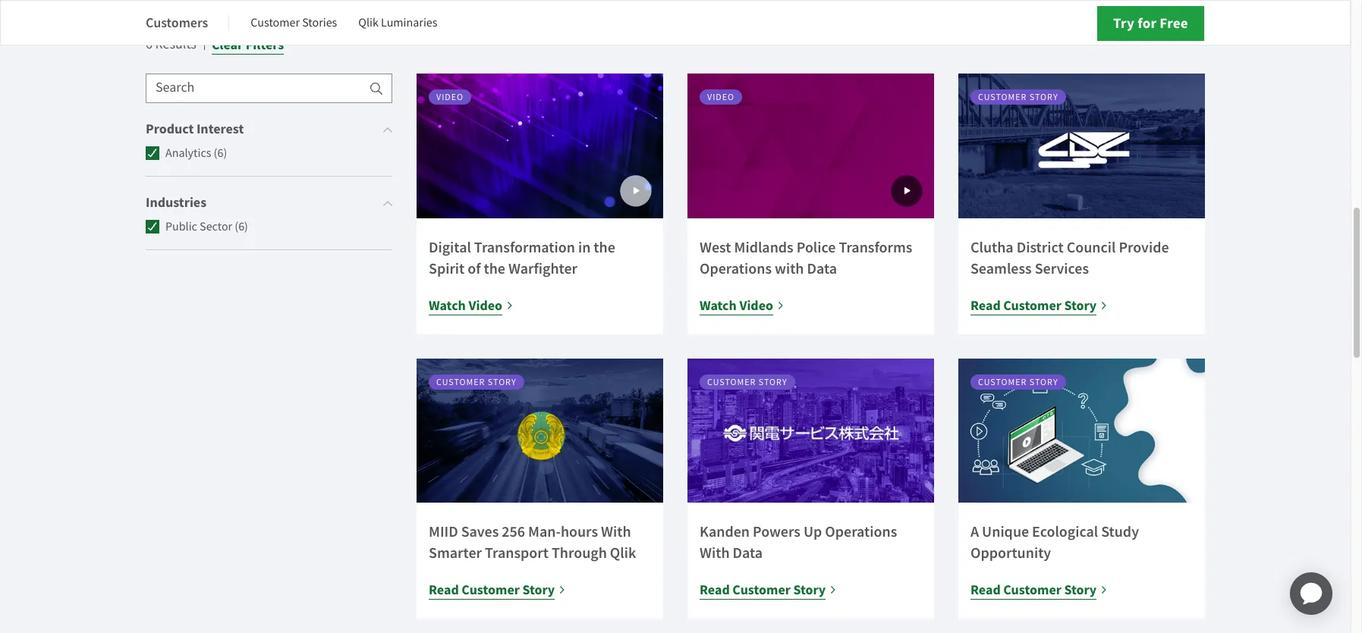 Task type: describe. For each thing, give the bounding box(es) containing it.
kanden
[[700, 523, 750, 542]]

saves
[[461, 523, 499, 542]]

try for free
[[1114, 14, 1189, 33]]

provide
[[1119, 238, 1169, 257]]

results
[[155, 36, 197, 53]]

warfighter
[[509, 259, 578, 278]]

watch video for spirit
[[429, 297, 502, 315]]

industries button
[[146, 192, 392, 214]]

customers
[[146, 13, 208, 32]]

read customer story for saves
[[429, 582, 555, 600]]

customer story for powers
[[707, 376, 788, 389]]

west
[[700, 238, 731, 257]]

0 vertical spatial (6)
[[214, 146, 227, 161]]

sector
[[200, 220, 232, 235]]

digital transformation in the spirit of the warfighter
[[429, 238, 615, 278]]

district
[[1017, 238, 1064, 257]]

clear filters link
[[212, 34, 284, 56]]

qlik luminaries link
[[358, 5, 438, 41]]

unique
[[982, 523, 1029, 542]]

in
[[578, 238, 591, 257]]

read customer story for powers
[[700, 582, 826, 600]]

read for kanden powers up operations with data
[[700, 582, 730, 600]]

qlik inside miid saves 256 man-hours with smarter transport through qlik
[[610, 544, 636, 564]]

a
[[971, 523, 979, 542]]

up
[[804, 523, 822, 542]]

customer story link for up
[[688, 359, 934, 504]]

read customer story link for with
[[700, 580, 837, 601]]

watch for spirit
[[429, 297, 466, 315]]

digital transformation in the spirit of the warfighter link
[[429, 238, 615, 278]]

customer story for unique
[[978, 376, 1059, 389]]

customer story link for ecological
[[959, 359, 1205, 504]]

operations inside west midlands police transforms operations with data
[[700, 259, 772, 278]]

product
[[146, 120, 194, 138]]

miid saves 256 man-hours with smarter transport through qlik
[[429, 523, 636, 564]]

product interest button
[[146, 119, 392, 140]]

clear filters
[[212, 36, 284, 54]]

read customer story link for hours
[[429, 580, 566, 601]]

interest
[[197, 120, 244, 138]]

transport
[[485, 544, 549, 564]]

clutha district council provide seamless services
[[971, 238, 1169, 278]]

read for clutha district council provide seamless services
[[971, 297, 1001, 315]]

west midlands police transforms operations with data
[[700, 238, 913, 278]]

luminaries
[[381, 15, 438, 30]]

6 results
[[146, 36, 197, 53]]

miid saves 256 man-hours with smarter transport through qlik link
[[429, 523, 636, 564]]

with inside miid saves 256 man-hours with smarter transport through qlik
[[601, 523, 631, 542]]

1 vertical spatial (6)
[[235, 220, 248, 235]]

services
[[1035, 259, 1089, 278]]

watch video for operations
[[700, 297, 773, 315]]

of
[[468, 259, 481, 278]]

qlik luminaries
[[358, 15, 438, 30]]

seamless
[[971, 259, 1032, 278]]

6
[[146, 36, 153, 53]]

256
[[502, 523, 525, 542]]

customers menu bar
[[146, 5, 459, 41]]

stories
[[302, 15, 337, 30]]

west midlands police transforms operations with data link
[[700, 238, 913, 278]]

analytics (6)
[[165, 146, 227, 161]]

powers
[[753, 523, 801, 542]]

a unique ecological study opportunity
[[971, 523, 1139, 564]]

video link for transformation
[[417, 74, 663, 219]]

spirit
[[429, 259, 465, 278]]

public
[[165, 220, 197, 235]]

data inside west midlands police transforms operations with data
[[807, 259, 837, 278]]

for
[[1138, 14, 1157, 33]]

industries
[[146, 194, 207, 212]]

with
[[775, 259, 804, 278]]

customer story link for council
[[959, 74, 1205, 219]]



Task type: vqa. For each thing, say whether or not it's contained in the screenshot.


Task type: locate. For each thing, give the bounding box(es) containing it.
read customer story link down the "transport"
[[429, 580, 566, 601]]

transformation
[[474, 238, 575, 257]]

video link
[[417, 74, 663, 219], [688, 74, 934, 219]]

read down smarter
[[429, 582, 459, 600]]

0 vertical spatial qlik
[[358, 15, 379, 30]]

the right of
[[484, 259, 506, 278]]

customer stories
[[251, 15, 337, 30]]

1 watch from the left
[[429, 297, 466, 315]]

with right hours
[[601, 523, 631, 542]]

1 vertical spatial with
[[700, 544, 730, 564]]

digital
[[429, 238, 471, 257]]

clear
[[212, 36, 243, 54]]

1 vertical spatial operations
[[825, 523, 897, 542]]

(6)
[[214, 146, 227, 161], [235, 220, 248, 235]]

0 vertical spatial with
[[601, 523, 631, 542]]

0 horizontal spatial watch video link
[[429, 295, 514, 316]]

police
[[797, 238, 836, 257]]

customer stories link
[[251, 5, 337, 41]]

1 horizontal spatial watch
[[700, 297, 737, 315]]

application
[[1272, 555, 1351, 634]]

free
[[1160, 14, 1189, 33]]

hours
[[561, 523, 598, 542]]

opportunity
[[971, 544, 1051, 564]]

2 watch video from the left
[[700, 297, 773, 315]]

through
[[552, 544, 607, 564]]

0 horizontal spatial operations
[[700, 259, 772, 278]]

read customer story link down 'services'
[[971, 295, 1108, 316]]

0 horizontal spatial with
[[601, 523, 631, 542]]

watch video link down of
[[429, 295, 514, 316]]

1 horizontal spatial qlik
[[610, 544, 636, 564]]

watch video down of
[[429, 297, 502, 315]]

data down "police"
[[807, 259, 837, 278]]

2 watch from the left
[[700, 297, 737, 315]]

1 horizontal spatial (6)
[[235, 220, 248, 235]]

read customer story for unique
[[971, 582, 1097, 600]]

watch for operations
[[700, 297, 737, 315]]

1 horizontal spatial video link
[[688, 74, 934, 219]]

0 horizontal spatial watch
[[429, 297, 466, 315]]

kanden powers up operations with data
[[700, 523, 897, 564]]

with down kanden
[[700, 544, 730, 564]]

read customer story down opportunity
[[971, 582, 1097, 600]]

with
[[601, 523, 631, 542], [700, 544, 730, 564]]

read customer story link down kanden powers up operations with data
[[700, 580, 837, 601]]

read customer story down 'services'
[[971, 297, 1097, 315]]

(6) right sector
[[235, 220, 248, 235]]

transforms
[[839, 238, 913, 257]]

read
[[971, 297, 1001, 315], [429, 582, 459, 600], [700, 582, 730, 600], [971, 582, 1001, 600]]

data down kanden
[[733, 544, 763, 564]]

0 vertical spatial data
[[807, 259, 837, 278]]

story
[[1030, 91, 1059, 104], [1065, 297, 1097, 315], [488, 376, 517, 389], [759, 376, 788, 389], [1030, 376, 1059, 389], [523, 582, 555, 600], [794, 582, 826, 600], [1065, 582, 1097, 600]]

(6) down interest
[[214, 146, 227, 161]]

the
[[594, 238, 615, 257], [484, 259, 506, 278]]

read down seamless
[[971, 297, 1001, 315]]

qlik right through
[[610, 544, 636, 564]]

2 watch video link from the left
[[700, 295, 785, 316]]

kanden image
[[688, 359, 934, 504]]

clutha image
[[959, 74, 1205, 219]]

0 vertical spatial operations
[[700, 259, 772, 278]]

read customer story link
[[971, 295, 1108, 316], [429, 580, 566, 601], [700, 580, 837, 601], [971, 580, 1108, 601]]

read customer story link down opportunity
[[971, 580, 1108, 601]]

1 horizontal spatial with
[[700, 544, 730, 564]]

try for free link
[[1098, 6, 1205, 41]]

analytics
[[165, 146, 211, 161]]

0 horizontal spatial watch video
[[429, 297, 502, 315]]

watch video link
[[429, 295, 514, 316], [700, 295, 785, 316]]

0 horizontal spatial data
[[733, 544, 763, 564]]

operations down west
[[700, 259, 772, 278]]

read customer story link for seamless
[[971, 295, 1108, 316]]

product interest
[[146, 120, 244, 138]]

read customer story link for opportunity
[[971, 580, 1108, 601]]

customer story link
[[959, 74, 1205, 219], [417, 359, 663, 504], [688, 359, 934, 504], [959, 359, 1205, 504]]

operations inside kanden powers up operations with data
[[825, 523, 897, 542]]

1 video link from the left
[[417, 74, 663, 219]]

watch video link for operations
[[700, 295, 785, 316]]

video
[[436, 91, 464, 104], [707, 91, 735, 104], [469, 297, 502, 315], [740, 297, 773, 315]]

2 video link from the left
[[688, 74, 934, 219]]

1 horizontal spatial the
[[594, 238, 615, 257]]

customer inside menu bar
[[251, 15, 300, 30]]

public sector (6)
[[165, 220, 248, 235]]

customer story for saves
[[436, 376, 517, 389]]

1 watch video link from the left
[[429, 295, 514, 316]]

ecological
[[1032, 523, 1098, 542]]

1 vertical spatial data
[[733, 544, 763, 564]]

clutha district council provide seamless services link
[[971, 238, 1169, 278]]

watch down west
[[700, 297, 737, 315]]

with inside kanden powers up operations with data
[[700, 544, 730, 564]]

data
[[807, 259, 837, 278], [733, 544, 763, 564]]

video link for midlands
[[688, 74, 934, 219]]

1 watch video from the left
[[429, 297, 502, 315]]

watch down spirit
[[429, 297, 466, 315]]

try
[[1114, 14, 1135, 33]]

1 horizontal spatial data
[[807, 259, 837, 278]]

customer story
[[978, 91, 1059, 104], [436, 376, 517, 389], [707, 376, 788, 389], [978, 376, 1059, 389]]

read customer story down the "transport"
[[429, 582, 555, 600]]

miid saves 256 man-hours with smarter transport image
[[417, 359, 663, 504]]

read customer story down kanden powers up operations with data
[[700, 582, 826, 600]]

midlands
[[734, 238, 794, 257]]

watch video down west
[[700, 297, 773, 315]]

1 horizontal spatial watch video link
[[700, 295, 785, 316]]

operations
[[700, 259, 772, 278], [825, 523, 897, 542]]

study
[[1102, 523, 1139, 542]]

watch video link for spirit
[[429, 295, 514, 316]]

read for a unique ecological study opportunity
[[971, 582, 1001, 600]]

0 horizontal spatial qlik
[[358, 15, 379, 30]]

watch video
[[429, 297, 502, 315], [700, 297, 773, 315]]

smarter
[[429, 544, 482, 564]]

customer story link for 256
[[417, 359, 663, 504]]

1 vertical spatial qlik
[[610, 544, 636, 564]]

watch video link down with
[[700, 295, 785, 316]]

read for miid saves 256 man-hours with smarter transport through qlik
[[429, 582, 459, 600]]

qlik left luminaries
[[358, 15, 379, 30]]

customer
[[251, 15, 300, 30], [978, 91, 1027, 104], [1004, 297, 1062, 315], [436, 376, 485, 389], [707, 376, 756, 389], [978, 376, 1027, 389], [462, 582, 520, 600], [733, 582, 791, 600], [1004, 582, 1062, 600]]

watch
[[429, 297, 466, 315], [700, 297, 737, 315]]

the right in
[[594, 238, 615, 257]]

0 horizontal spatial (6)
[[214, 146, 227, 161]]

read customer story
[[971, 297, 1097, 315], [429, 582, 555, 600], [700, 582, 826, 600], [971, 582, 1097, 600]]

man-
[[528, 523, 561, 542]]

data inside kanden powers up operations with data
[[733, 544, 763, 564]]

a unique ecological study opportunity link
[[971, 523, 1139, 564]]

qlik inside the qlik luminaries link
[[358, 15, 379, 30]]

read down opportunity
[[971, 582, 1001, 600]]

operations right the up
[[825, 523, 897, 542]]

qlik
[[358, 15, 379, 30], [610, 544, 636, 564]]

0 horizontal spatial video link
[[417, 74, 663, 219]]

1 horizontal spatial watch video
[[700, 297, 773, 315]]

filters
[[246, 36, 284, 54]]

clutha
[[971, 238, 1014, 257]]

1 horizontal spatial operations
[[825, 523, 897, 542]]

council
[[1067, 238, 1116, 257]]

kanden powers up operations with data link
[[700, 523, 897, 564]]

customer story for district
[[978, 91, 1059, 104]]

1 vertical spatial the
[[484, 259, 506, 278]]

0 vertical spatial the
[[594, 238, 615, 257]]

miid
[[429, 523, 458, 542]]

0 horizontal spatial the
[[484, 259, 506, 278]]

read customer story for district
[[971, 297, 1097, 315]]

read down kanden
[[700, 582, 730, 600]]



